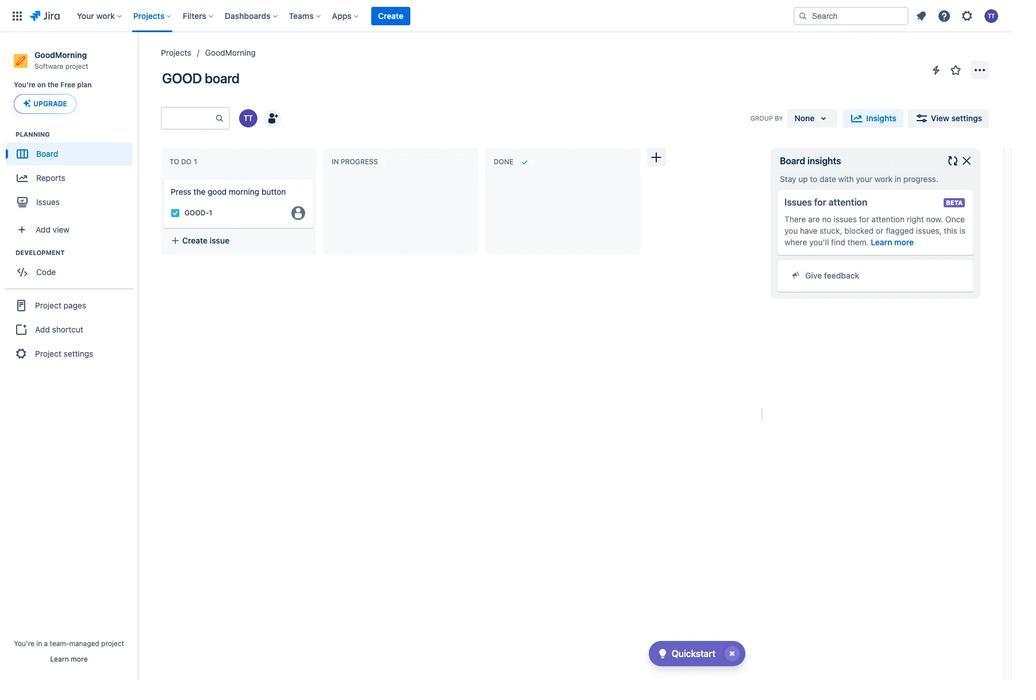 Task type: vqa. For each thing, say whether or not it's contained in the screenshot.
Add within POPUP BUTTON
yes



Task type: describe. For each thing, give the bounding box(es) containing it.
in
[[332, 158, 339, 166]]

sidebar navigation image
[[125, 46, 151, 69]]

add view
[[36, 225, 69, 235]]

teams
[[289, 11, 314, 20]]

check image
[[656, 647, 670, 661]]

a
[[44, 640, 48, 648]]

none button
[[788, 109, 838, 128]]

view settings button
[[908, 109, 989, 128]]

you
[[785, 226, 798, 236]]

insights button
[[844, 109, 904, 128]]

learn more button inside board insights dialog
[[871, 237, 914, 248]]

board insights
[[780, 156, 841, 166]]

button
[[262, 187, 286, 197]]

group
[[751, 114, 773, 122]]

you're in a team-managed project
[[14, 640, 124, 648]]

your
[[856, 174, 873, 184]]

morning
[[229, 187, 259, 197]]

none
[[795, 113, 815, 123]]

project inside goodmorning software project
[[65, 62, 88, 71]]

teams button
[[286, 7, 325, 25]]

once
[[946, 214, 965, 224]]

where
[[785, 237, 807, 247]]

banner containing your work
[[0, 0, 1012, 32]]

pages
[[64, 301, 86, 310]]

with
[[839, 174, 854, 184]]

stay
[[780, 174, 797, 184]]

reports link
[[6, 166, 132, 191]]

in progress
[[332, 158, 378, 166]]

issues for issues
[[36, 197, 60, 207]]

you're for you're on the free plan
[[14, 81, 35, 89]]

filters
[[183, 11, 206, 20]]

dashboards button
[[221, 7, 282, 25]]

issues
[[834, 214, 857, 224]]

give feedback
[[805, 271, 860, 281]]

work inside popup button
[[96, 11, 115, 20]]

free
[[60, 81, 75, 89]]

you're for you're in a team-managed project
[[14, 640, 34, 648]]

your work
[[77, 11, 115, 20]]

shortcut
[[52, 325, 83, 335]]

team-
[[50, 640, 69, 648]]

view
[[53, 225, 69, 235]]

search image
[[799, 11, 808, 20]]

you'll
[[810, 237, 829, 247]]

create for create
[[378, 11, 404, 20]]

dismiss quickstart image
[[723, 645, 742, 663]]

attention inside there are no issues for attention right now. once you have stuck, blocked or flagged issues, this is where you'll find them.
[[872, 214, 905, 224]]

good-1 link
[[185, 208, 212, 218]]

create for create issue
[[182, 236, 208, 245]]

goodmorning link
[[205, 46, 256, 60]]

add shortcut
[[35, 325, 83, 335]]

issue
[[210, 236, 230, 245]]

project pages link
[[5, 293, 133, 319]]

planning image
[[2, 128, 16, 142]]

view settings
[[931, 113, 983, 123]]

goodmorning for goodmorning software project
[[34, 50, 87, 60]]

1
[[209, 209, 212, 217]]

project for project pages
[[35, 301, 61, 310]]

good-
[[185, 209, 209, 217]]

issues link
[[6, 191, 132, 214]]

good-1
[[185, 209, 212, 217]]

development
[[16, 249, 65, 257]]

feedback
[[824, 271, 860, 281]]

give
[[805, 271, 822, 281]]

for inside there are no issues for attention right now. once you have stuck, blocked or flagged issues, this is where you'll find them.
[[859, 214, 870, 224]]

in inside dialog
[[895, 174, 901, 184]]

create column image
[[650, 151, 663, 164]]

quickstart button
[[649, 642, 746, 667]]

goodmorning software project
[[34, 50, 88, 71]]

plan
[[77, 81, 92, 89]]

create issue
[[182, 236, 230, 245]]

upgrade button
[[14, 95, 76, 113]]

close insights panel image
[[960, 154, 974, 168]]

good
[[208, 187, 227, 197]]

1 vertical spatial the
[[193, 187, 206, 197]]

more for left learn more button
[[71, 655, 88, 664]]

insights image
[[851, 112, 864, 125]]

done
[[494, 158, 514, 166]]

add view button
[[7, 219, 131, 242]]

press the good morning button
[[171, 187, 286, 197]]

press
[[171, 187, 191, 197]]

appswitcher icon image
[[10, 9, 24, 23]]

blocked
[[845, 226, 874, 236]]

more for learn more button in the board insights dialog
[[895, 237, 914, 247]]

add for add shortcut
[[35, 325, 50, 335]]

goodmorning for goodmorning
[[205, 48, 256, 57]]

create issue button
[[164, 230, 313, 251]]

projects for projects popup button
[[133, 11, 165, 20]]

Search this board text field
[[162, 108, 215, 129]]

apps button
[[329, 7, 363, 25]]

by
[[775, 114, 783, 122]]

0 horizontal spatial learn more
[[50, 655, 88, 664]]

learn for left learn more button
[[50, 655, 69, 664]]

planning group
[[6, 130, 137, 218]]

stuck,
[[820, 226, 843, 236]]

code
[[36, 267, 56, 277]]

insights
[[808, 156, 841, 166]]

give feedback button
[[785, 267, 967, 285]]

insights
[[867, 113, 897, 123]]



Task type: locate. For each thing, give the bounding box(es) containing it.
0 horizontal spatial project
[[65, 62, 88, 71]]

0 horizontal spatial issues
[[36, 197, 60, 207]]

planning
[[16, 131, 50, 138]]

add
[[36, 225, 50, 235], [35, 325, 50, 335]]

0 vertical spatial learn more button
[[871, 237, 914, 248]]

0 vertical spatial learn more
[[871, 237, 914, 247]]

up
[[799, 174, 808, 184]]

0 vertical spatial work
[[96, 11, 115, 20]]

0 horizontal spatial settings
[[64, 349, 93, 359]]

board inside dialog
[[780, 156, 806, 166]]

your
[[77, 11, 94, 20]]

add people image
[[266, 112, 279, 125]]

learn more down you're in a team-managed project
[[50, 655, 88, 664]]

group by
[[751, 114, 783, 122]]

1 vertical spatial in
[[36, 640, 42, 648]]

1 horizontal spatial work
[[875, 174, 893, 184]]

goodmorning inside goodmorning software project
[[34, 50, 87, 60]]

projects
[[133, 11, 165, 20], [161, 48, 191, 57]]

have
[[800, 226, 818, 236]]

0 vertical spatial you're
[[14, 81, 35, 89]]

project pages
[[35, 301, 86, 310]]

1 horizontal spatial in
[[895, 174, 901, 184]]

0 horizontal spatial work
[[96, 11, 115, 20]]

projects for projects link
[[161, 48, 191, 57]]

add shortcut button
[[5, 319, 133, 342]]

goodmorning up software
[[34, 50, 87, 60]]

1 vertical spatial projects
[[161, 48, 191, 57]]

for up 'blocked'
[[859, 214, 870, 224]]

more image
[[973, 63, 987, 77]]

your profile and settings image
[[985, 9, 999, 23]]

learn down the or
[[871, 237, 893, 247]]

1 horizontal spatial goodmorning
[[205, 48, 256, 57]]

projects up sidebar navigation icon
[[133, 11, 165, 20]]

for
[[814, 197, 827, 208], [859, 214, 870, 224]]

there are no issues for attention right now. once you have stuck, blocked or flagged issues, this is where you'll find them.
[[785, 214, 966, 247]]

settings for project settings
[[64, 349, 93, 359]]

board
[[36, 149, 58, 159], [780, 156, 806, 166]]

projects up good
[[161, 48, 191, 57]]

create issue image
[[157, 171, 171, 185]]

learn more down flagged
[[871, 237, 914, 247]]

project settings
[[35, 349, 93, 359]]

task image
[[171, 209, 180, 218]]

stay up to date with your work in progress.
[[780, 174, 939, 184]]

issues for attention
[[785, 197, 868, 208]]

1 vertical spatial attention
[[872, 214, 905, 224]]

1 horizontal spatial for
[[859, 214, 870, 224]]

learn
[[871, 237, 893, 247], [50, 655, 69, 664]]

create inside button
[[182, 236, 208, 245]]

in
[[895, 174, 901, 184], [36, 640, 42, 648]]

your work button
[[73, 7, 126, 25]]

0 vertical spatial projects
[[133, 11, 165, 20]]

to do
[[170, 158, 192, 166]]

goodmorning
[[205, 48, 256, 57], [34, 50, 87, 60]]

software
[[34, 62, 63, 71]]

create button
[[371, 7, 410, 25]]

flagged
[[886, 226, 914, 236]]

0 horizontal spatial more
[[71, 655, 88, 664]]

filters button
[[179, 7, 218, 25]]

settings inside project settings link
[[64, 349, 93, 359]]

1 vertical spatial learn
[[50, 655, 69, 664]]

work inside board insights dialog
[[875, 174, 893, 184]]

the right the "on"
[[48, 81, 59, 89]]

learn inside board insights dialog
[[871, 237, 893, 247]]

1 horizontal spatial attention
[[872, 214, 905, 224]]

development image
[[2, 246, 16, 260]]

settings image
[[961, 9, 974, 23]]

issues
[[36, 197, 60, 207], [785, 197, 812, 208]]

on
[[37, 81, 46, 89]]

board down planning
[[36, 149, 58, 159]]

issues for issues for attention
[[785, 197, 812, 208]]

issues inside board insights dialog
[[785, 197, 812, 208]]

board for board
[[36, 149, 58, 159]]

1 you're from the top
[[14, 81, 35, 89]]

you're left the "on"
[[14, 81, 35, 89]]

project up add shortcut
[[35, 301, 61, 310]]

settings inside view settings button
[[952, 113, 983, 123]]

managed
[[69, 640, 99, 648]]

primary element
[[7, 0, 794, 32]]

create inside "button"
[[378, 11, 404, 20]]

0 vertical spatial in
[[895, 174, 901, 184]]

0 vertical spatial the
[[48, 81, 59, 89]]

add for add view
[[36, 225, 50, 235]]

more down managed
[[71, 655, 88, 664]]

goodmorning up board
[[205, 48, 256, 57]]

1 horizontal spatial create
[[378, 11, 404, 20]]

banner
[[0, 0, 1012, 32]]

are
[[808, 214, 820, 224]]

1 horizontal spatial issues
[[785, 197, 812, 208]]

upgrade
[[33, 100, 67, 108]]

development group
[[6, 249, 137, 288]]

board
[[205, 70, 240, 86]]

notifications image
[[915, 9, 928, 23]]

0 vertical spatial learn
[[871, 237, 893, 247]]

1 vertical spatial project
[[35, 349, 61, 359]]

to
[[810, 174, 818, 184]]

do
[[181, 158, 192, 166]]

attention up the or
[[872, 214, 905, 224]]

in left the a
[[36, 640, 42, 648]]

issues inside issues link
[[36, 197, 60, 207]]

1 vertical spatial settings
[[64, 349, 93, 359]]

feedback icon image
[[792, 271, 801, 280]]

board for board insights
[[780, 156, 806, 166]]

project settings link
[[5, 342, 133, 367]]

0 horizontal spatial goodmorning
[[34, 50, 87, 60]]

issues,
[[916, 226, 942, 236]]

1 horizontal spatial board
[[780, 156, 806, 166]]

0 horizontal spatial in
[[36, 640, 42, 648]]

group containing project pages
[[5, 289, 133, 370]]

now.
[[926, 214, 943, 224]]

more inside board insights dialog
[[895, 237, 914, 247]]

1 vertical spatial add
[[35, 325, 50, 335]]

them.
[[848, 237, 869, 247]]

0 horizontal spatial the
[[48, 81, 59, 89]]

0 vertical spatial project
[[65, 62, 88, 71]]

terry turtle image
[[239, 109, 258, 128]]

1 project from the top
[[35, 301, 61, 310]]

1 vertical spatial you're
[[14, 640, 34, 648]]

date
[[820, 174, 836, 184]]

find
[[831, 237, 846, 247]]

1 vertical spatial more
[[71, 655, 88, 664]]

settings for view settings
[[952, 113, 983, 123]]

this
[[944, 226, 958, 236]]

more down flagged
[[895, 237, 914, 247]]

for up the are
[[814, 197, 827, 208]]

0 horizontal spatial create
[[182, 236, 208, 245]]

no
[[822, 214, 832, 224]]

automations menu button icon image
[[930, 63, 943, 77]]

project up plan
[[65, 62, 88, 71]]

code link
[[6, 261, 132, 284]]

good
[[162, 70, 202, 86]]

issues up there
[[785, 197, 812, 208]]

learn down team-
[[50, 655, 69, 664]]

0 horizontal spatial board
[[36, 149, 58, 159]]

board up stay
[[780, 156, 806, 166]]

the left good
[[193, 187, 206, 197]]

projects button
[[130, 7, 176, 25]]

0 horizontal spatial learn
[[50, 655, 69, 664]]

help image
[[938, 9, 951, 23]]

quickstart
[[672, 649, 716, 659]]

1 horizontal spatial more
[[895, 237, 914, 247]]

0 vertical spatial for
[[814, 197, 827, 208]]

view
[[931, 113, 950, 123]]

add inside dropdown button
[[36, 225, 50, 235]]

in left progress.
[[895, 174, 901, 184]]

learn more button down flagged
[[871, 237, 914, 248]]

you're
[[14, 81, 35, 89], [14, 640, 34, 648]]

is
[[960, 226, 966, 236]]

create
[[378, 11, 404, 20], [182, 236, 208, 245]]

more
[[895, 237, 914, 247], [71, 655, 88, 664]]

or
[[876, 226, 884, 236]]

0 vertical spatial more
[[895, 237, 914, 247]]

1 horizontal spatial settings
[[952, 113, 983, 123]]

star good board image
[[949, 63, 963, 77]]

2 project from the top
[[35, 349, 61, 359]]

0 vertical spatial create
[[378, 11, 404, 20]]

you're left the a
[[14, 640, 34, 648]]

right
[[907, 214, 924, 224]]

1 vertical spatial for
[[859, 214, 870, 224]]

attention
[[829, 197, 868, 208], [872, 214, 905, 224]]

project
[[65, 62, 88, 71], [101, 640, 124, 648]]

apps
[[332, 11, 352, 20]]

reports
[[36, 173, 65, 183]]

board inside planning group
[[36, 149, 58, 159]]

0 vertical spatial settings
[[952, 113, 983, 123]]

unassigned image
[[291, 206, 305, 220]]

learn more button down you're in a team-managed project
[[50, 655, 88, 665]]

to do element
[[170, 158, 199, 166]]

progress.
[[904, 174, 939, 184]]

1 horizontal spatial learn more
[[871, 237, 914, 247]]

0 vertical spatial add
[[36, 225, 50, 235]]

group
[[5, 289, 133, 370]]

issues down reports
[[36, 197, 60, 207]]

0 horizontal spatial for
[[814, 197, 827, 208]]

learn more button
[[871, 237, 914, 248], [50, 655, 88, 665]]

jira image
[[30, 9, 60, 23], [30, 9, 60, 23]]

1 vertical spatial create
[[182, 236, 208, 245]]

learn more inside board insights dialog
[[871, 237, 914, 247]]

add left view
[[36, 225, 50, 235]]

add inside button
[[35, 325, 50, 335]]

1 horizontal spatial project
[[101, 640, 124, 648]]

attention up issues
[[829, 197, 868, 208]]

projects link
[[161, 46, 191, 60]]

1 vertical spatial learn more
[[50, 655, 88, 664]]

refresh insights panel image
[[946, 154, 960, 168]]

Search field
[[794, 7, 909, 25]]

0 horizontal spatial learn more button
[[50, 655, 88, 665]]

0 horizontal spatial attention
[[829, 197, 868, 208]]

create left issue
[[182, 236, 208, 245]]

2 you're from the top
[[14, 640, 34, 648]]

1 horizontal spatial learn more button
[[871, 237, 914, 248]]

create right the apps dropdown button
[[378, 11, 404, 20]]

board insights dialog
[[771, 148, 981, 299]]

1 horizontal spatial learn
[[871, 237, 893, 247]]

project for project settings
[[35, 349, 61, 359]]

learn for learn more button in the board insights dialog
[[871, 237, 893, 247]]

settings down add shortcut button
[[64, 349, 93, 359]]

0 vertical spatial attention
[[829, 197, 868, 208]]

good board
[[162, 70, 240, 86]]

0 vertical spatial project
[[35, 301, 61, 310]]

1 vertical spatial work
[[875, 174, 893, 184]]

projects inside popup button
[[133, 11, 165, 20]]

1 vertical spatial learn more button
[[50, 655, 88, 665]]

1 vertical spatial project
[[101, 640, 124, 648]]

project down add shortcut
[[35, 349, 61, 359]]

project right managed
[[101, 640, 124, 648]]

1 horizontal spatial the
[[193, 187, 206, 197]]

to
[[170, 158, 179, 166]]

add left shortcut
[[35, 325, 50, 335]]

settings right view
[[952, 113, 983, 123]]

there
[[785, 214, 806, 224]]



